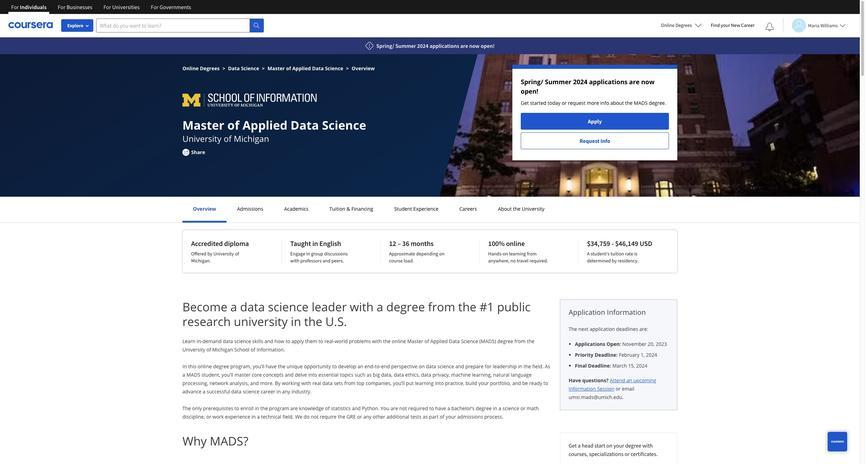 Task type: vqa. For each thing, say whether or not it's contained in the screenshot.
36
yes



Task type: locate. For each thing, give the bounding box(es) containing it.
1 horizontal spatial field.
[[532, 363, 544, 370]]

list
[[572, 340, 669, 370]]

applied inside the master of applied data science university of michigan
[[242, 117, 288, 133]]

by down "tuition"
[[612, 258, 617, 264]]

with right u.s.
[[350, 299, 374, 315]]

deadline: up final deadline: march 15, 2024
[[595, 352, 618, 358]]

perspective
[[391, 363, 418, 370]]

started
[[530, 100, 546, 106]]

1 for from the left
[[11, 3, 19, 10]]

admissions
[[457, 414, 483, 420]]

data down essential
[[322, 380, 333, 387]]

or email umsi.mads@umich.edu.
[[569, 386, 635, 401]]

deadline: for priority deadline:
[[595, 352, 618, 358]]

university of michigan image
[[182, 90, 321, 107]]

your inside the only prerequisites to enroll in the program are knowledge of statistics and python. you are not required to have a bachelor's degree in a science or math discipline, or work experience in a technical field. we do not require the gre or any other additional tests as part of your admissions process.
[[446, 414, 456, 420]]

from inside 100% online hands-on learning from anywhere, no travel required.
[[527, 251, 537, 257]]

1 vertical spatial any
[[363, 414, 372, 420]]

1 horizontal spatial michigan
[[234, 133, 269, 144]]

on up ethics,
[[419, 363, 425, 370]]

for left the governments
[[151, 3, 159, 10]]

have up concepts at the bottom left of page
[[266, 363, 277, 370]]

0 vertical spatial online
[[506, 239, 525, 248]]

20,
[[648, 341, 655, 347]]

0 horizontal spatial master
[[182, 117, 224, 133]]

degree.
[[649, 100, 666, 106]]

not right do
[[311, 414, 319, 420]]

you'll left put
[[393, 380, 405, 387]]

0 vertical spatial degrees
[[676, 22, 692, 28]]

applied inside learn in-demand data science skills and how to apply them to real-world problems with the online master of applied data science (mads) degree from the university of michigan school of information.
[[430, 338, 448, 345]]

for left individuals
[[11, 3, 19, 10]]

data up the privacy,
[[426, 363, 436, 370]]

1 horizontal spatial spring/ summer 2024 applications are now open!
[[521, 78, 655, 95]]

individuals
[[20, 3, 47, 10]]

1 horizontal spatial applied
[[292, 65, 311, 72]]

problems
[[349, 338, 371, 345]]

other
[[373, 414, 385, 420]]

0 horizontal spatial an
[[358, 363, 363, 370]]

data science link
[[228, 65, 259, 72]]

in up apply
[[291, 314, 301, 330]]

in down by
[[277, 388, 281, 395]]

online
[[661, 22, 675, 28], [182, 65, 199, 72]]

$34,759
[[587, 239, 610, 248]]

0 vertical spatial any
[[282, 388, 290, 395]]

and
[[323, 258, 331, 264], [265, 338, 273, 345], [455, 363, 464, 370], [285, 372, 294, 378], [250, 380, 259, 387], [512, 380, 521, 387], [352, 405, 361, 412]]

an up such
[[358, 363, 363, 370]]

1 horizontal spatial an
[[627, 377, 632, 384]]

maria williams button
[[783, 18, 846, 32]]

1 horizontal spatial information
[[607, 308, 646, 317]]

master inside learn in-demand data science skills and how to apply them to real-world problems with the online master of applied data science (mads) degree from the university of michigan school of information.
[[407, 338, 423, 345]]

load.
[[404, 258, 414, 264]]

2 horizontal spatial applied
[[430, 338, 448, 345]]

and left peers.
[[323, 258, 331, 264]]

2 for from the left
[[58, 3, 65, 10]]

and inside taught in english engage in group discussions with professors and peers.
[[323, 258, 331, 264]]

1 horizontal spatial have
[[435, 405, 446, 412]]

None search field
[[96, 18, 264, 32]]

application
[[569, 308, 605, 317]]

1 list item from the top
[[575, 340, 669, 348]]

mads down this
[[186, 372, 200, 378]]

0 vertical spatial open!
[[481, 42, 495, 49]]

not up the additional
[[399, 405, 407, 412]]

degree inside become a data science leader with a degree from the #1 public research university in the u.s.
[[386, 299, 425, 315]]

in up group
[[312, 239, 318, 248]]

1 vertical spatial information
[[569, 386, 596, 392]]

3 > from the left
[[346, 65, 349, 72]]

1 horizontal spatial spring/
[[521, 78, 543, 86]]

natural
[[493, 372, 510, 378]]

become
[[182, 299, 227, 315]]

michigan.
[[191, 258, 211, 264]]

1 vertical spatial deadline:
[[588, 363, 611, 369]]

1 vertical spatial master
[[182, 117, 224, 133]]

0 vertical spatial applications
[[430, 42, 459, 49]]

0 vertical spatial online
[[661, 22, 675, 28]]

tests
[[411, 414, 422, 420]]

12
[[389, 239, 396, 248]]

3 list item from the top
[[575, 362, 669, 370]]

by down accredited
[[207, 251, 212, 257]]

to
[[286, 338, 290, 345], [319, 338, 323, 345], [332, 363, 337, 370], [544, 380, 548, 387], [235, 405, 239, 412], [429, 405, 434, 412]]

1 horizontal spatial any
[[363, 414, 372, 420]]

data inside learn in-demand data science skills and how to apply them to real-world problems with the online master of applied data science (mads) degree from the university of michigan school of information.
[[449, 338, 460, 345]]

1 horizontal spatial >
[[262, 65, 265, 72]]

1 vertical spatial michigan
[[212, 346, 233, 353]]

0 horizontal spatial information
[[569, 386, 596, 392]]

1 horizontal spatial as
[[423, 414, 428, 420]]

the left the only
[[182, 405, 191, 412]]

get left started
[[521, 100, 529, 106]]

university
[[182, 133, 222, 144], [522, 206, 545, 212], [213, 251, 234, 257], [182, 346, 205, 353]]

learning,
[[472, 372, 492, 378]]

in up professors
[[306, 251, 310, 257]]

1 horizontal spatial master
[[268, 65, 285, 72]]

request
[[580, 137, 600, 144]]

online for online degrees > data science > master of applied data science > overview
[[182, 65, 199, 72]]

from inside become a data science leader with a degree from the #1 public research university in the u.s.
[[428, 299, 455, 315]]

0 horizontal spatial applied
[[242, 117, 288, 133]]

by
[[275, 380, 281, 387]]

degrees inside popup button
[[676, 22, 692, 28]]

master inside the master of applied data science university of michigan
[[182, 117, 224, 133]]

data up skills
[[240, 299, 265, 315]]

1 vertical spatial the
[[182, 405, 191, 412]]

on right depending
[[439, 251, 445, 257]]

online inside learn in-demand data science skills and how to apply them to real-world problems with the online master of applied data science (mads) degree from the university of michigan school of information.
[[392, 338, 406, 345]]

as left part
[[423, 414, 428, 420]]

science inside learn in-demand data science skills and how to apply them to real-world problems with the online master of applied data science (mads) degree from the university of michigan school of information.
[[461, 338, 478, 345]]

in right enroll
[[255, 405, 259, 412]]

0 horizontal spatial michigan
[[212, 346, 233, 353]]

a inside get a head start on your degree with courses, specializations or certificates.
[[578, 442, 581, 449]]

learning inside 100% online hands-on learning from anywhere, no travel required.
[[509, 251, 526, 257]]

any down working
[[282, 388, 290, 395]]

for businesses
[[58, 3, 92, 10]]

mads?
[[210, 433, 248, 449]]

your inside get a head start on your degree with courses, specializations or certificates.
[[614, 442, 624, 449]]

0 horizontal spatial open!
[[481, 42, 495, 49]]

data right the 'demand'
[[223, 338, 233, 345]]

0 horizontal spatial applications
[[430, 42, 459, 49]]

with right problems
[[372, 338, 382, 345]]

1 horizontal spatial get
[[569, 442, 577, 449]]

degree inside learn in-demand data science skills and how to apply them to real-world problems with the online master of applied data science (mads) degree from the university of michigan school of information.
[[497, 338, 513, 345]]

university down learn
[[182, 346, 205, 353]]

you'll up core
[[253, 363, 264, 370]]

2 horizontal spatial online
[[506, 239, 525, 248]]

get inside get a head start on your degree with courses, specializations or certificates.
[[569, 442, 577, 449]]

opportunity
[[304, 363, 331, 370]]

for for businesses
[[58, 3, 65, 10]]

0 vertical spatial overview
[[352, 65, 375, 72]]

have inside the only prerequisites to enroll in the program are knowledge of statistics and python. you are not required to have a bachelor's degree in a science or math discipline, or work experience in a technical field. we do not require the gre or any other additional tests as part of your admissions process.
[[435, 405, 446, 412]]

field. inside the only prerequisites to enroll in the program are knowledge of statistics and python. you are not required to have a bachelor's degree in a science or math discipline, or work experience in a technical field. we do not require the gre or any other additional tests as part of your admissions process.
[[283, 414, 294, 420]]

1 horizontal spatial summer
[[545, 78, 572, 86]]

on up anywhere,
[[503, 251, 508, 257]]

have up part
[[435, 405, 446, 412]]

1 vertical spatial spring/ summer 2024 applications are now open!
[[521, 78, 655, 95]]

field. inside in this online degree program, you'll have the unique opportunity to develop an end-to-end perspective on data science and prepare for leadership in the field. as a mads student, you'll master core concepts and delve into essential topics such as big data, data ethics, data privacy, machine learning, natural language processing, network analysis, and more. by working with real data sets from top companies, you'll put learning into practice, build your portfolio, and be ready to advance a successful data science career in any industry.
[[532, 363, 544, 370]]

application
[[590, 326, 615, 332]]

3 for from the left
[[103, 3, 111, 10]]

an inside attend an upcoming information session
[[627, 377, 632, 384]]

information down "have questions?" on the right
[[569, 386, 596, 392]]

1 horizontal spatial into
[[435, 380, 444, 387]]

1 horizontal spatial the
[[569, 326, 577, 332]]

to right ready
[[544, 380, 548, 387]]

mads left 'degree.'
[[634, 100, 648, 106]]

for left universities
[[103, 3, 111, 10]]

information inside attend an upcoming information session
[[569, 386, 596, 392]]

academics link
[[282, 206, 311, 212]]

degrees left data science link
[[200, 65, 220, 72]]

with inside in this online degree program, you'll have the unique opportunity to develop an end-to-end perspective on data science and prepare for leadership in the field. as a mads student, you'll master core concepts and delve into essential topics such as big data, data ethics, data privacy, machine learning, natural language processing, network analysis, and more. by working with real data sets from top companies, you'll put learning into practice, build your portfolio, and be ready to advance a successful data science career in any industry.
[[301, 380, 311, 387]]

tuition & financing link
[[327, 206, 375, 212]]

have
[[266, 363, 277, 370], [435, 405, 446, 412]]

university right about
[[522, 206, 545, 212]]

request info
[[580, 137, 610, 144]]

1,
[[641, 352, 645, 358]]

about
[[498, 206, 512, 212]]

online degrees
[[661, 22, 692, 28]]

0 vertical spatial michigan
[[234, 133, 269, 144]]

0 horizontal spatial learning
[[415, 380, 434, 387]]

0 horizontal spatial summer
[[395, 42, 416, 49]]

summer inside spring/ summer 2024 applications are now open!
[[545, 78, 572, 86]]

for for individuals
[[11, 3, 19, 10]]

0 vertical spatial have
[[266, 363, 277, 370]]

master up perspective
[[407, 338, 423, 345]]

0 vertical spatial by
[[207, 251, 212, 257]]

into up real
[[308, 372, 317, 378]]

1 horizontal spatial overview
[[352, 65, 375, 72]]

find your new career link
[[707, 21, 758, 30]]

information up deadlines
[[607, 308, 646, 317]]

1 horizontal spatial now
[[641, 78, 655, 86]]

the inside the only prerequisites to enroll in the program are knowledge of statistics and python. you are not required to have a bachelor's degree in a science or math discipline, or work experience in a technical field. we do not require the gre or any other additional tests as part of your admissions process.
[[182, 405, 191, 412]]

online degrees link
[[182, 65, 220, 72]]

into down the privacy,
[[435, 380, 444, 387]]

of inside the accredited diploma offered by university of michigan.
[[235, 251, 239, 257]]

master
[[268, 65, 285, 72], [182, 117, 224, 133], [407, 338, 423, 345]]

2 vertical spatial you'll
[[393, 380, 405, 387]]

learning right put
[[415, 380, 434, 387]]

master right data science link
[[268, 65, 285, 72]]

2 vertical spatial master
[[407, 338, 423, 345]]

learning up no
[[509, 251, 526, 257]]

1 horizontal spatial online
[[661, 22, 675, 28]]

12 – 36 months approximate depending on course load.
[[389, 239, 445, 264]]

0 horizontal spatial get
[[521, 100, 529, 106]]

get for get started today or request more info about the mads degree.
[[521, 100, 529, 106]]

with down engage
[[290, 258, 299, 264]]

university down diploma
[[213, 251, 234, 257]]

1 vertical spatial open!
[[521, 87, 538, 95]]

degree inside in this online degree program, you'll have the unique opportunity to develop an end-to-end perspective on data science and prepare for leadership in the field. as a mads student, you'll master core concepts and delve into essential topics such as big data, data ethics, data privacy, machine learning, natural language processing, network analysis, and more. by working with real data sets from top companies, you'll put learning into practice, build your portfolio, and be ready to advance a successful data science career in any industry.
[[213, 363, 229, 370]]

1 horizontal spatial mads
[[634, 100, 648, 106]]

1 vertical spatial into
[[435, 380, 444, 387]]

0 horizontal spatial you'll
[[222, 372, 233, 378]]

start
[[595, 442, 605, 449]]

0 horizontal spatial spring/ summer 2024 applications are now open!
[[376, 42, 495, 49]]

online up perspective
[[392, 338, 406, 345]]

0 horizontal spatial field.
[[283, 414, 294, 420]]

list item up priority deadline: february 1, 2024
[[575, 340, 669, 348]]

in-
[[197, 338, 203, 345]]

in inside become a data science leader with a degree from the #1 public research university in the u.s.
[[291, 314, 301, 330]]

0 vertical spatial learning
[[509, 251, 526, 257]]

on up specializations
[[606, 442, 613, 449]]

get
[[521, 100, 529, 106], [569, 442, 577, 449]]

science inside the only prerequisites to enroll in the program are knowledge of statistics and python. you are not required to have a bachelor's degree in a science or math discipline, or work experience in a technical field. we do not require the gre or any other additional tests as part of your admissions process.
[[503, 405, 519, 412]]

your up specializations
[[614, 442, 624, 449]]

degrees for online degrees
[[676, 22, 692, 28]]

your down 'bachelor's'
[[446, 414, 456, 420]]

1 vertical spatial field.
[[283, 414, 294, 420]]

umsi.mads@umich.edu.
[[569, 394, 624, 401]]

0 horizontal spatial any
[[282, 388, 290, 395]]

36
[[402, 239, 409, 248]]

0 vertical spatial the
[[569, 326, 577, 332]]

public
[[497, 299, 531, 315]]

or right 'today'
[[562, 100, 567, 106]]

the left next
[[569, 326, 577, 332]]

0 horizontal spatial as
[[367, 372, 372, 378]]

2 list item from the top
[[575, 351, 669, 359]]

university up share button at the top left of page
[[182, 133, 222, 144]]

info
[[600, 100, 609, 106]]

big
[[373, 372, 380, 378]]

session
[[597, 386, 615, 392]]

1 vertical spatial now
[[641, 78, 655, 86]]

about the university link
[[496, 206, 547, 212]]

or right gre
[[357, 414, 362, 420]]

companies,
[[366, 380, 392, 387]]

online
[[506, 239, 525, 248], [392, 338, 406, 345], [198, 363, 212, 370]]

by inside the accredited diploma offered by university of michigan.
[[207, 251, 212, 257]]

degree inside the only prerequisites to enroll in the program are knowledge of statistics and python. you are not required to have a bachelor's degree in a science or math discipline, or work experience in a technical field. we do not require the gre or any other additional tests as part of your admissions process.
[[476, 405, 492, 412]]

this
[[188, 363, 196, 370]]

1 vertical spatial summer
[[545, 78, 572, 86]]

0 horizontal spatial not
[[311, 414, 319, 420]]

from inside learn in-demand data science skills and how to apply them to real-world problems with the online master of applied data science (mads) degree from the university of michigan school of information.
[[515, 338, 526, 345]]

any down python.
[[363, 414, 372, 420]]

0 vertical spatial spring/ summer 2024 applications are now open!
[[376, 42, 495, 49]]

an inside in this online degree program, you'll have the unique opportunity to develop an end-to-end perspective on data science and prepare for leadership in the field. as a mads student, you'll master core concepts and delve into essential topics such as big data, data ethics, data privacy, machine learning, natural language processing, network analysis, and more. by working with real data sets from top companies, you'll put learning into practice, build your portfolio, and be ready to advance a successful data science career in any industry.
[[358, 363, 363, 370]]

you'll
[[253, 363, 264, 370], [222, 372, 233, 378], [393, 380, 405, 387]]

data right ethics,
[[421, 372, 431, 378]]

list item down applications open: november 20, 2023
[[575, 351, 669, 359]]

2023
[[656, 341, 667, 347]]

1 vertical spatial an
[[627, 377, 632, 384]]

1 horizontal spatial degrees
[[676, 22, 692, 28]]

100%
[[488, 239, 505, 248]]

prepare
[[465, 363, 484, 370]]

network
[[210, 380, 228, 387]]

get up the courses,
[[569, 442, 577, 449]]

list item down priority deadline: february 1, 2024
[[575, 362, 669, 370]]

as left "big"
[[367, 372, 372, 378]]

accredited
[[191, 239, 223, 248]]

the for the only prerequisites to enroll in the program are knowledge of statistics and python. you are not required to have a bachelor's degree in a science or math discipline, or work experience in a technical field. we do not require the gre or any other additional tests as part of your admissions process.
[[182, 405, 191, 412]]

math
[[527, 405, 539, 412]]

0 horizontal spatial by
[[207, 251, 212, 257]]

applications inside spring/ summer 2024 applications are now open!
[[589, 78, 628, 86]]

1 vertical spatial applied
[[242, 117, 288, 133]]

1 vertical spatial mads
[[186, 372, 200, 378]]

0 vertical spatial get
[[521, 100, 529, 106]]

0 vertical spatial spring/
[[376, 42, 394, 49]]

online inside popup button
[[661, 22, 675, 28]]

with up certificates.
[[643, 442, 653, 449]]

and up gre
[[352, 405, 361, 412]]

field. left as at right bottom
[[532, 363, 544, 370]]

1 vertical spatial overview
[[193, 206, 216, 212]]

on inside 100% online hands-on learning from anywhere, no travel required.
[[503, 251, 508, 257]]

1 vertical spatial online
[[392, 338, 406, 345]]

1 vertical spatial you'll
[[222, 372, 233, 378]]

to up part
[[429, 405, 434, 412]]

1 horizontal spatial learning
[[509, 251, 526, 257]]

career
[[261, 388, 275, 395]]

admissions link
[[235, 206, 265, 212]]

peers.
[[331, 258, 344, 264]]

or down the attend
[[616, 386, 621, 392]]

data inside become a data science leader with a degree from the #1 public research university in the u.s.
[[240, 299, 265, 315]]

1 vertical spatial list item
[[575, 351, 669, 359]]

or left certificates.
[[625, 451, 630, 458]]

0 vertical spatial now
[[469, 42, 480, 49]]

0 horizontal spatial the
[[182, 405, 191, 412]]

1 horizontal spatial applications
[[589, 78, 628, 86]]

an up email at the right
[[627, 377, 632, 384]]

0 vertical spatial you'll
[[253, 363, 264, 370]]

and up working
[[285, 372, 294, 378]]

master up share button at the top left of page
[[182, 117, 224, 133]]

1 vertical spatial as
[[423, 414, 428, 420]]

2 > from the left
[[262, 65, 265, 72]]

4 for from the left
[[151, 3, 159, 10]]

attend an upcoming information session link
[[569, 377, 656, 392]]

What do you want to learn? text field
[[96, 18, 250, 32]]

science inside the master of applied data science university of michigan
[[322, 117, 366, 133]]

businesses
[[67, 3, 92, 10]]

and up information.
[[265, 338, 273, 345]]

0 horizontal spatial overview
[[193, 206, 216, 212]]

apply
[[588, 118, 602, 125]]

(mads)
[[479, 338, 496, 345]]

by inside $34,759 - $46,149 usd a student's tuition rate is determined by residency.
[[612, 258, 617, 264]]

list item
[[575, 340, 669, 348], [575, 351, 669, 359], [575, 362, 669, 370]]

an
[[358, 363, 363, 370], [627, 377, 632, 384]]

field. left we on the left bottom
[[283, 414, 294, 420]]

request info button
[[521, 132, 669, 149]]

you'll up network
[[222, 372, 233, 378]]

0 horizontal spatial spring/
[[376, 42, 394, 49]]

$46,149
[[615, 239, 638, 248]]

for left businesses
[[58, 3, 65, 10]]

0 vertical spatial an
[[358, 363, 363, 370]]

online up 'student,'
[[198, 363, 212, 370]]

february
[[619, 352, 640, 358]]

end-
[[365, 363, 375, 370]]

university inside learn in-demand data science skills and how to apply them to real-world problems with the online master of applied data science (mads) degree from the university of michigan school of information.
[[182, 346, 205, 353]]

spring/ summer 2024 applications are now open!
[[376, 42, 495, 49], [521, 78, 655, 95]]

0 horizontal spatial >
[[222, 65, 225, 72]]

sets
[[334, 380, 343, 387]]

1 horizontal spatial open!
[[521, 87, 538, 95]]

1 vertical spatial applications
[[589, 78, 628, 86]]

2024 inside spring/ summer 2024 applications are now open!
[[573, 78, 588, 86]]

questions?
[[582, 377, 609, 384]]

0 vertical spatial into
[[308, 372, 317, 378]]

university inside the accredited diploma offered by university of michigan.
[[213, 251, 234, 257]]

in up language
[[518, 363, 522, 370]]

your down learning,
[[478, 380, 489, 387]]

1 horizontal spatial online
[[392, 338, 406, 345]]

data,
[[381, 372, 393, 378]]

deadline: up questions? on the right of page
[[588, 363, 611, 369]]

from inside in this online degree program, you'll have the unique opportunity to develop an end-to-end perspective on data science and prepare for leadership in the field. as a mads student, you'll master core concepts and delve into essential topics such as big data, data ethics, data privacy, machine learning, natural language processing, network analysis, and more. by working with real data sets from top companies, you'll put learning into practice, build your portfolio, and be ready to advance a successful data science career in any industry.
[[344, 380, 355, 387]]

not
[[399, 405, 407, 412], [311, 414, 319, 420]]

degrees left find
[[676, 22, 692, 28]]

in
[[182, 363, 187, 370]]

with inside taught in english engage in group discussions with professors and peers.
[[290, 258, 299, 264]]

2 vertical spatial applied
[[430, 338, 448, 345]]

0 horizontal spatial online
[[182, 65, 199, 72]]

online up no
[[506, 239, 525, 248]]

with up industry.
[[301, 380, 311, 387]]

data inside learn in-demand data science skills and how to apply them to real-world problems with the online master of applied data science (mads) degree from the university of michigan school of information.
[[223, 338, 233, 345]]

portfolio,
[[490, 380, 511, 387]]



Task type: describe. For each thing, give the bounding box(es) containing it.
for for universities
[[103, 3, 111, 10]]

information.
[[257, 346, 285, 353]]

be
[[522, 380, 528, 387]]

is
[[634, 251, 638, 257]]

tuition
[[611, 251, 624, 257]]

or left work
[[206, 414, 211, 420]]

leader
[[312, 299, 347, 315]]

michigan inside the master of applied data science university of michigan
[[234, 133, 269, 144]]

1 vertical spatial not
[[311, 414, 319, 420]]

0 vertical spatial summer
[[395, 42, 416, 49]]

1 vertical spatial spring/
[[521, 78, 543, 86]]

master
[[235, 372, 251, 378]]

degrees for online degrees > data science > master of applied data science > overview
[[200, 65, 220, 72]]

list containing applications open:
[[572, 340, 669, 370]]

science inside learn in-demand data science skills and how to apply them to real-world problems with the online master of applied data science (mads) degree from the university of michigan school of information.
[[234, 338, 251, 345]]

–
[[398, 239, 401, 248]]

in down enroll
[[252, 414, 256, 420]]

processing,
[[182, 380, 208, 387]]

usd
[[640, 239, 652, 248]]

experience
[[225, 414, 250, 420]]

knowledge
[[299, 405, 324, 412]]

and up 'machine'
[[455, 363, 464, 370]]

u.s.
[[325, 314, 347, 330]]

topics
[[340, 372, 353, 378]]

head
[[582, 442, 594, 449]]

data down "analysis,"
[[231, 388, 241, 395]]

the for the next application deadlines are:
[[569, 326, 577, 332]]

your inside in this online degree program, you'll have the unique opportunity to develop an end-to-end perspective on data science and prepare for leadership in the field. as a mads student, you'll master core concepts and delve into essential topics such as big data, data ethics, data privacy, machine learning, natural language processing, network analysis, and more. by working with real data sets from top companies, you'll put learning into practice, build your portfolio, and be ready to advance a successful data science career in any industry.
[[478, 380, 489, 387]]

admissions
[[237, 206, 263, 212]]

program,
[[230, 363, 251, 370]]

degree inside get a head start on your degree with courses, specializations or certificates.
[[625, 442, 641, 449]]

data inside the master of applied data science university of michigan
[[291, 117, 319, 133]]

find
[[711, 22, 720, 28]]

taught in english engage in group discussions with professors and peers.
[[290, 239, 348, 264]]

0 vertical spatial applied
[[292, 65, 311, 72]]

with inside get a head start on your degree with courses, specializations or certificates.
[[643, 442, 653, 449]]

attend
[[610, 377, 625, 384]]

explore button
[[61, 19, 93, 32]]

&
[[347, 206, 350, 212]]

ready
[[529, 380, 542, 387]]

and down core
[[250, 380, 259, 387]]

list item containing priority deadline:
[[575, 351, 669, 359]]

open:
[[607, 341, 621, 347]]

depending
[[416, 251, 438, 257]]

student's
[[591, 251, 610, 257]]

determined
[[587, 258, 611, 264]]

prerequisites
[[203, 405, 233, 412]]

banner navigation
[[6, 0, 197, 19]]

list item containing final deadline:
[[575, 362, 669, 370]]

info
[[601, 137, 610, 144]]

or inside or email umsi.mads@umich.edu.
[[616, 386, 621, 392]]

on inside in this online degree program, you'll have the unique opportunity to develop an end-to-end perspective on data science and prepare for leadership in the field. as a mads student, you'll master core concepts and delve into essential topics such as big data, data ethics, data privacy, machine learning, natural language processing, network analysis, and more. by working with real data sets from top companies, you'll put learning into practice, build your portfolio, and be ready to advance a successful data science career in any industry.
[[419, 363, 425, 370]]

final
[[575, 363, 587, 369]]

group
[[311, 251, 323, 257]]

1 > from the left
[[222, 65, 225, 72]]

for individuals
[[11, 3, 47, 10]]

to up essential
[[332, 363, 337, 370]]

discussions
[[324, 251, 348, 257]]

1 horizontal spatial you'll
[[253, 363, 264, 370]]

2 horizontal spatial you'll
[[393, 380, 405, 387]]

on inside get a head start on your degree with courses, specializations or certificates.
[[606, 442, 613, 449]]

williams
[[821, 22, 838, 28]]

any inside the only prerequisites to enroll in the program are knowledge of statistics and python. you are not required to have a bachelor's degree in a science or math discipline, or work experience in a technical field. we do not require the gre or any other additional tests as part of your admissions process.
[[363, 414, 372, 420]]

online for online degrees
[[661, 22, 675, 28]]

as inside the only prerequisites to enroll in the program are knowledge of statistics and python. you are not required to have a bachelor's degree in a science or math discipline, or work experience in a technical field. we do not require the gre or any other additional tests as part of your admissions process.
[[423, 414, 428, 420]]

$34,759 - $46,149 usd a student's tuition rate is determined by residency.
[[587, 239, 652, 264]]

get started today or request more info about the mads degree.
[[521, 100, 666, 106]]

get for get a head start on your degree with courses, specializations or certificates.
[[569, 442, 577, 449]]

in up the process.
[[493, 405, 497, 412]]

attend an upcoming information session
[[569, 377, 656, 392]]

applications open: november 20, 2023
[[575, 341, 667, 347]]

financing
[[351, 206, 373, 212]]

learning inside in this online degree program, you'll have the unique opportunity to develop an end-to-end perspective on data science and prepare for leadership in the field. as a mads student, you'll master core concepts and delve into essential topics such as big data, data ethics, data privacy, machine learning, natural language processing, network analysis, and more. by working with real data sets from top companies, you'll put learning into practice, build your portfolio, and be ready to advance a successful data science career in any industry.
[[415, 380, 434, 387]]

concepts
[[263, 372, 284, 378]]

show notifications image
[[766, 23, 774, 31]]

essential
[[319, 372, 339, 378]]

universities
[[112, 3, 140, 10]]

language
[[511, 372, 532, 378]]

with inside become a data science leader with a degree from the #1 public research university in the u.s.
[[350, 299, 374, 315]]

real-
[[324, 338, 335, 345]]

online inside in this online degree program, you'll have the unique opportunity to develop an end-to-end perspective on data science and prepare for leadership in the field. as a mads student, you'll master core concepts and delve into essential topics such as big data, data ethics, data privacy, machine learning, natural language processing, network analysis, and more. by working with real data sets from top companies, you'll put learning into practice, build your portfolio, and be ready to advance a successful data science career in any industry.
[[198, 363, 212, 370]]

have questions?
[[569, 377, 609, 384]]

about the university
[[498, 206, 545, 212]]

required
[[408, 405, 428, 412]]

careers
[[459, 206, 477, 212]]

world
[[335, 338, 348, 345]]

on inside 12 – 36 months approximate depending on course load.
[[439, 251, 445, 257]]

experience
[[413, 206, 438, 212]]

skills
[[252, 338, 263, 345]]

0 vertical spatial mads
[[634, 100, 648, 106]]

as inside in this online degree program, you'll have the unique opportunity to develop an end-to-end perspective on data science and prepare for leadership in the field. as a mads student, you'll master core concepts and delve into essential topics such as big data, data ethics, data privacy, machine learning, natural language processing, network analysis, and more. by working with real data sets from top companies, you'll put learning into practice, build your portfolio, and be ready to advance a successful data science career in any industry.
[[367, 372, 372, 378]]

student experience
[[394, 206, 438, 212]]

have inside in this online degree program, you'll have the unique opportunity to develop an end-to-end perspective on data science and prepare for leadership in the field. as a mads student, you'll master core concepts and delve into essential topics such as big data, data ethics, data privacy, machine learning, natural language processing, network analysis, and more. by working with real data sets from top companies, you'll put learning into practice, build your portfolio, and be ready to advance a successful data science career in any industry.
[[266, 363, 277, 370]]

practice,
[[445, 380, 464, 387]]

1 horizontal spatial not
[[399, 405, 407, 412]]

ethics,
[[405, 372, 420, 378]]

and inside the only prerequisites to enroll in the program are knowledge of statistics and python. you are not required to have a bachelor's degree in a science or math discipline, or work experience in a technical field. we do not require the gre or any other additional tests as part of your admissions process.
[[352, 405, 361, 412]]

the next application deadlines are:
[[569, 326, 648, 332]]

or inside get a head start on your degree with courses, specializations or certificates.
[[625, 451, 630, 458]]

top
[[357, 380, 364, 387]]

student,
[[202, 372, 220, 378]]

online inside 100% online hands-on learning from anywhere, no travel required.
[[506, 239, 525, 248]]

unique
[[287, 363, 303, 370]]

process.
[[484, 414, 503, 420]]

build
[[466, 380, 477, 387]]

any inside in this online degree program, you'll have the unique opportunity to develop an end-to-end perspective on data science and prepare for leadership in the field. as a mads student, you'll master core concepts and delve into essential topics such as big data, data ethics, data privacy, machine learning, natural language processing, network analysis, and more. by working with real data sets from top companies, you'll put learning into practice, build your portfolio, and be ready to advance a successful data science career in any industry.
[[282, 388, 290, 395]]

list item containing applications open:
[[575, 340, 669, 348]]

statistics
[[331, 405, 351, 412]]

michigan inside learn in-demand data science skills and how to apply them to real-world problems with the online master of applied data science (mads) degree from the university of michigan school of information.
[[212, 346, 233, 353]]

program
[[269, 405, 289, 412]]

next
[[578, 326, 589, 332]]

technical
[[261, 414, 281, 420]]

with inside learn in-demand data science skills and how to apply them to real-world problems with the online master of applied data science (mads) degree from the university of michigan school of information.
[[372, 338, 382, 345]]

final deadline: march 15, 2024
[[575, 363, 648, 369]]

core
[[252, 372, 262, 378]]

work
[[213, 414, 224, 420]]

science inside become a data science leader with a degree from the #1 public research university in the u.s.
[[268, 299, 309, 315]]

and inside learn in-demand data science skills and how to apply them to real-world problems with the online master of applied data science (mads) degree from the university of michigan school of information.
[[265, 338, 273, 345]]

machine
[[451, 372, 471, 378]]

today
[[548, 100, 561, 106]]

0 horizontal spatial now
[[469, 42, 480, 49]]

for for governments
[[151, 3, 159, 10]]

deadline: for final deadline:
[[588, 363, 611, 369]]

to left real-
[[319, 338, 323, 345]]

0 horizontal spatial into
[[308, 372, 317, 378]]

develop
[[338, 363, 356, 370]]

open! inside spring/ summer 2024 applications are now open!
[[521, 87, 538, 95]]

required.
[[530, 258, 548, 264]]

november
[[622, 341, 647, 347]]

diploma
[[224, 239, 249, 248]]

to right how
[[286, 338, 290, 345]]

0 vertical spatial information
[[607, 308, 646, 317]]

why mads?
[[182, 433, 248, 449]]

the only prerequisites to enroll in the program are knowledge of statistics and python. you are not required to have a bachelor's degree in a science or math discipline, or work experience in a technical field. we do not require the gre or any other additional tests as part of your admissions process.
[[182, 405, 539, 420]]

and left be
[[512, 380, 521, 387]]

a
[[587, 251, 590, 257]]

coursera image
[[8, 20, 53, 31]]

your right find
[[721, 22, 730, 28]]

0 vertical spatial master
[[268, 65, 285, 72]]

career
[[741, 22, 755, 28]]

or left math
[[521, 405, 526, 412]]

data down perspective
[[394, 372, 404, 378]]

find your new career
[[711, 22, 755, 28]]

student experience link
[[392, 206, 441, 212]]

to up the experience
[[235, 405, 239, 412]]

university inside the master of applied data science university of michigan
[[182, 133, 222, 144]]

mads inside in this online degree program, you'll have the unique opportunity to develop an end-to-end perspective on data science and prepare for leadership in the field. as a mads student, you'll master core concepts and delve into essential topics such as big data, data ethics, data privacy, machine learning, natural language processing, network analysis, and more. by working with real data sets from top companies, you'll put learning into practice, build your portfolio, and be ready to advance a successful data science career in any industry.
[[186, 372, 200, 378]]

professors
[[300, 258, 322, 264]]



